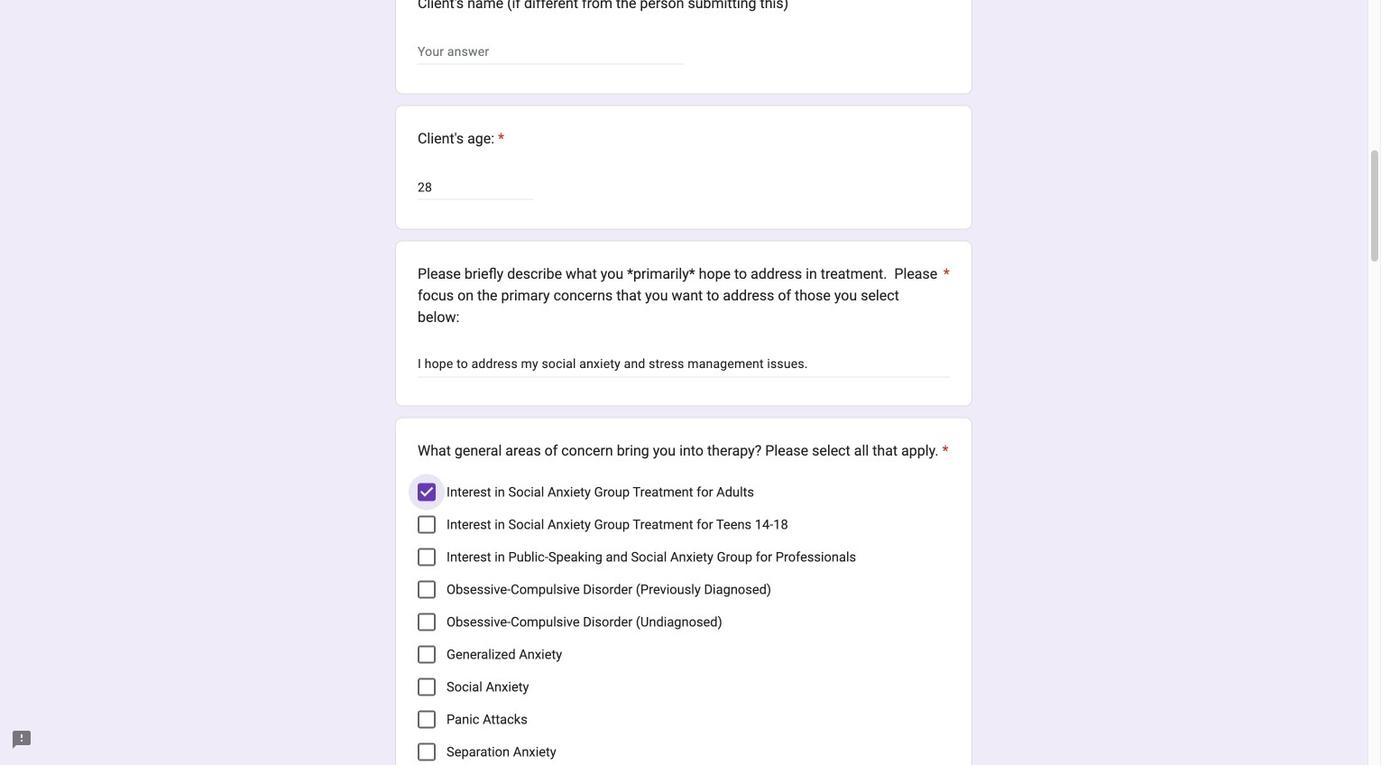 Task type: describe. For each thing, give the bounding box(es) containing it.
interest in social anxiety group treatment for adults image
[[418, 484, 436, 502]]

Social Anxiety checkbox
[[418, 679, 436, 697]]

required question element for 1st heading from the top
[[495, 128, 505, 150]]

report a problem to google image
[[11, 729, 32, 751]]

generalized anxiety image
[[420, 648, 434, 662]]

3 heading from the top
[[418, 440, 949, 462]]

Your answer text field
[[418, 355, 950, 377]]

Separation Anxiety checkbox
[[418, 744, 436, 762]]

interest in public-speaking and social anxiety group for professionals image
[[420, 550, 434, 565]]

required question element for third heading from the top
[[939, 440, 949, 462]]

Panic Attacks checkbox
[[418, 711, 436, 729]]

obsessive-compulsive disorder (undiagnosed) image
[[420, 615, 434, 630]]

Interest in Social Anxiety Group Treatment for Adults checkbox
[[418, 484, 436, 502]]

Interest in Social Anxiety Group Treatment for Teens 14-18 checkbox
[[418, 516, 436, 534]]

interest in social anxiety group treatment for teens 14-18 image
[[420, 518, 434, 532]]

2 heading from the top
[[418, 263, 950, 328]]



Task type: vqa. For each thing, say whether or not it's contained in the screenshot.
Required question element
yes



Task type: locate. For each thing, give the bounding box(es) containing it.
0 vertical spatial required question element
[[495, 128, 505, 150]]

Interest in Public-Speaking and Social Anxiety Group for Professionals checkbox
[[418, 549, 436, 567]]

2 vertical spatial heading
[[418, 440, 949, 462]]

2 vertical spatial required question element
[[939, 440, 949, 462]]

required question element
[[495, 128, 505, 150], [940, 263, 950, 328], [939, 440, 949, 462]]

panic attacks image
[[420, 713, 434, 727]]

1 vertical spatial required question element
[[940, 263, 950, 328]]

1 vertical spatial heading
[[418, 263, 950, 328]]

Obsessive-Compulsive Disorder (Undiagnosed) checkbox
[[418, 614, 436, 632]]

separation anxiety image
[[420, 745, 434, 760]]

required question element for second heading from the bottom of the page
[[940, 263, 950, 328]]

obsessive-compulsive disorder (previously diagnosed) image
[[420, 583, 434, 597]]

None text field
[[418, 41, 684, 63]]

Generalized Anxiety checkbox
[[418, 646, 436, 664]]

None text field
[[418, 177, 533, 198]]

list
[[418, 476, 950, 765]]

heading
[[418, 128, 505, 150], [418, 263, 950, 328], [418, 440, 949, 462]]

social anxiety image
[[420, 680, 434, 695]]

1 heading from the top
[[418, 128, 505, 150]]

0 vertical spatial heading
[[418, 128, 505, 150]]

Obsessive-Compulsive Disorder (Previously Diagnosed) checkbox
[[418, 581, 436, 599]]



